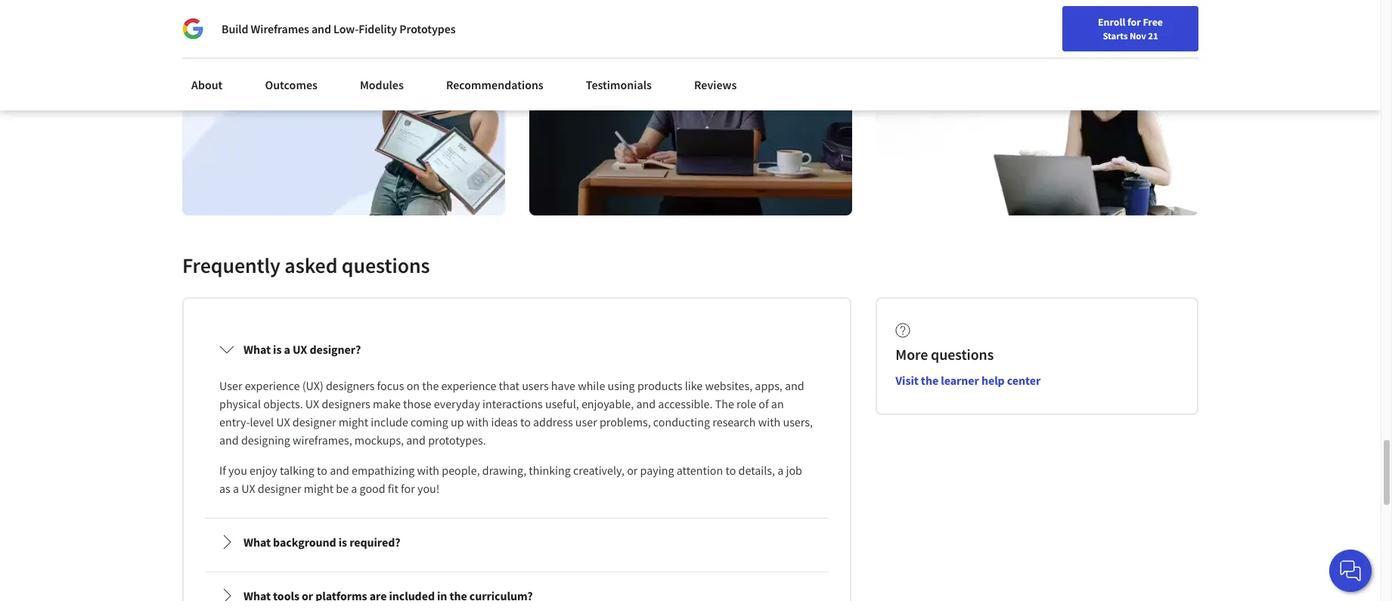 Task type: vqa. For each thing, say whether or not it's contained in the screenshot.
If you enjoy talking to and empathizing with people, drawing, thinking creatively, or paying attention to details, a job as a UX designer might be a good fit for you!
yes



Task type: describe. For each thing, give the bounding box(es) containing it.
creatively,
[[574, 463, 625, 478]]

user
[[576, 415, 598, 430]]

accessible.
[[659, 397, 713, 412]]

businesses
[[142, 8, 200, 23]]

new
[[1005, 48, 1025, 61]]

1 horizontal spatial with
[[467, 415, 489, 430]]

ux down (ux)
[[306, 397, 319, 412]]

include
[[371, 415, 409, 430]]

drawing,
[[483, 463, 527, 478]]

thinking
[[529, 463, 571, 478]]

1 horizontal spatial the
[[921, 373, 939, 388]]

show notifications image
[[1177, 49, 1195, 67]]

enjoy
[[250, 463, 278, 478]]

businesses link
[[119, 0, 206, 30]]

on
[[407, 379, 420, 394]]

background
[[273, 535, 336, 550]]

focus
[[377, 379, 404, 394]]

coming
[[411, 415, 449, 430]]

details,
[[739, 463, 776, 478]]

user
[[219, 379, 242, 394]]

and down coming on the bottom left of the page
[[407, 433, 426, 448]]

that
[[499, 379, 520, 394]]

frequently
[[182, 252, 281, 279]]

what background is required? button
[[207, 522, 827, 564]]

of
[[759, 397, 769, 412]]

a right the as
[[233, 481, 239, 497]]

up
[[451, 415, 464, 430]]

everyday
[[434, 397, 480, 412]]

websites,
[[706, 379, 753, 394]]

low-
[[334, 21, 359, 36]]

frequently asked questions
[[182, 252, 430, 279]]

people,
[[442, 463, 480, 478]]

enroll for free starts nov 21
[[1099, 15, 1164, 42]]

interactions
[[483, 397, 543, 412]]

what for what is a ux designer?
[[244, 342, 271, 357]]

0 horizontal spatial questions
[[342, 252, 430, 279]]

visit
[[896, 373, 919, 388]]

modules
[[360, 77, 404, 92]]

to inside the user experience (ux) designers focus on the experience that users have while using products like websites, apps, and physical objects. ux designers make those everyday interactions useful, enjoyable, and accessible. the role of an entry-level ux designer might include coming up with ideas to address user problems, conducting research with users, and designing wireframes, mockups, and prototypes.
[[521, 415, 531, 430]]

designer inside if you enjoy talking to and empathizing with people, drawing, thinking creatively, or paying attention to details, a job as a ux designer might be a good fit for you!
[[258, 481, 302, 497]]

prototypes
[[400, 21, 456, 36]]

about link
[[182, 68, 232, 101]]

if you enjoy talking to and empathizing with people, drawing, thinking creatively, or paying attention to details, a job as a ux designer might be a good fit for you!
[[219, 463, 805, 497]]

testimonials link
[[577, 68, 661, 101]]

enjoyable,
[[582, 397, 634, 412]]

1 horizontal spatial questions
[[931, 345, 994, 364]]

what is a ux designer? button
[[207, 329, 827, 371]]

free
[[1144, 15, 1164, 29]]

google image
[[182, 18, 204, 39]]

english
[[1091, 47, 1128, 62]]

good
[[360, 481, 386, 497]]

conducting
[[654, 415, 711, 430]]

products
[[638, 379, 683, 394]]

and down entry-
[[219, 433, 239, 448]]

make
[[373, 397, 401, 412]]

users,
[[783, 415, 813, 430]]

you
[[229, 463, 247, 478]]

list containing what is a ux designer?
[[202, 323, 833, 602]]

prototypes.
[[428, 433, 486, 448]]

what for what background is required?
[[244, 535, 271, 550]]

starts
[[1103, 30, 1128, 42]]

visit the learner help center
[[896, 373, 1041, 388]]

center
[[1008, 373, 1041, 388]]

and left low-
[[312, 21, 331, 36]]

designing
[[241, 433, 290, 448]]

recommendations
[[446, 77, 544, 92]]

more
[[896, 345, 929, 364]]

2 horizontal spatial to
[[726, 463, 736, 478]]

chat with us image
[[1339, 559, 1363, 583]]

designer inside the user experience (ux) designers focus on the experience that users have while using products like websites, apps, and physical objects. ux designers make those everyday interactions useful, enjoyable, and accessible. the role of an entry-level ux designer might include coming up with ideas to address user problems, conducting research with users, and designing wireframes, mockups, and prototypes.
[[293, 415, 336, 430]]

with inside if you enjoy talking to and empathizing with people, drawing, thinking creatively, or paying attention to details, a job as a ux designer might be a good fit for you!
[[417, 463, 440, 478]]

and inside if you enjoy talking to and empathizing with people, drawing, thinking creatively, or paying attention to details, a job as a ux designer might be a good fit for you!
[[330, 463, 349, 478]]

1 experience from the left
[[245, 379, 300, 394]]

learner
[[941, 373, 980, 388]]

using
[[608, 379, 635, 394]]

modules link
[[351, 68, 413, 101]]

and right apps,
[[785, 379, 805, 394]]

0 horizontal spatial to
[[317, 463, 328, 478]]

problems,
[[600, 415, 651, 430]]

ux inside if you enjoy talking to and empathizing with people, drawing, thinking creatively, or paying attention to details, a job as a ux designer might be a good fit for you!
[[242, 481, 255, 497]]

outcomes
[[265, 77, 318, 92]]



Task type: locate. For each thing, give the bounding box(es) containing it.
ux left designer?
[[293, 342, 307, 357]]

users
[[522, 379, 549, 394]]

questions up learner
[[931, 345, 994, 364]]

0 vertical spatial might
[[339, 415, 369, 430]]

0 horizontal spatial is
[[273, 342, 282, 357]]

fit
[[388, 481, 399, 497]]

empathizing
[[352, 463, 415, 478]]

experience up the objects.
[[245, 379, 300, 394]]

1 vertical spatial for
[[401, 481, 415, 497]]

to right ideas
[[521, 415, 531, 430]]

0 vertical spatial what
[[244, 342, 271, 357]]

for
[[1128, 15, 1142, 29], [401, 481, 415, 497]]

what background is required?
[[244, 535, 401, 550]]

0 horizontal spatial might
[[304, 481, 334, 497]]

or
[[627, 463, 638, 478]]

have
[[551, 379, 576, 394]]

designer
[[293, 415, 336, 430], [258, 481, 302, 497]]

might up mockups,
[[339, 415, 369, 430]]

a left designer?
[[284, 342, 290, 357]]

a inside dropdown button
[[284, 342, 290, 357]]

more questions
[[896, 345, 994, 364]]

role
[[737, 397, 757, 412]]

might left the 'be'
[[304, 481, 334, 497]]

english button
[[1064, 30, 1155, 79]]

experience
[[245, 379, 300, 394], [442, 379, 497, 394]]

2 experience from the left
[[442, 379, 497, 394]]

0 vertical spatial questions
[[342, 252, 430, 279]]

to left the details,
[[726, 463, 736, 478]]

0 horizontal spatial experience
[[245, 379, 300, 394]]

physical
[[219, 397, 261, 412]]

reviews
[[695, 77, 737, 92]]

required?
[[350, 535, 401, 550]]

0 vertical spatial is
[[273, 342, 282, 357]]

useful,
[[545, 397, 579, 412]]

reviews link
[[685, 68, 746, 101]]

research
[[713, 415, 756, 430]]

1 horizontal spatial might
[[339, 415, 369, 430]]

career
[[1027, 48, 1056, 61]]

None search field
[[216, 40, 579, 70]]

be
[[336, 481, 349, 497]]

help
[[982, 373, 1005, 388]]

asked
[[285, 252, 338, 279]]

an
[[772, 397, 784, 412]]

address
[[533, 415, 573, 430]]

and down products on the bottom left
[[637, 397, 656, 412]]

21
[[1149, 30, 1159, 42]]

is left required?
[[339, 535, 347, 550]]

your
[[983, 48, 1003, 61]]

objects.
[[263, 397, 303, 412]]

while
[[578, 379, 606, 394]]

to right talking
[[317, 463, 328, 478]]

a right the 'be'
[[351, 481, 357, 497]]

what left the background
[[244, 535, 271, 550]]

1 horizontal spatial to
[[521, 415, 531, 430]]

job
[[787, 463, 803, 478]]

a left job
[[778, 463, 784, 478]]

if
[[219, 463, 226, 478]]

0 vertical spatial designers
[[326, 379, 375, 394]]

1 horizontal spatial experience
[[442, 379, 497, 394]]

(ux)
[[302, 379, 324, 394]]

nov
[[1130, 30, 1147, 42]]

entry-
[[219, 415, 250, 430]]

questions right asked
[[342, 252, 430, 279]]

0 vertical spatial designer
[[293, 415, 336, 430]]

like
[[685, 379, 703, 394]]

you!
[[418, 481, 440, 497]]

1 vertical spatial questions
[[931, 345, 994, 364]]

2 horizontal spatial with
[[759, 415, 781, 430]]

with
[[467, 415, 489, 430], [759, 415, 781, 430], [417, 463, 440, 478]]

1 vertical spatial is
[[339, 535, 347, 550]]

questions
[[342, 252, 430, 279], [931, 345, 994, 364]]

experience up everyday at the bottom of the page
[[442, 379, 497, 394]]

designers right (ux)
[[326, 379, 375, 394]]

ux inside dropdown button
[[293, 342, 307, 357]]

1 vertical spatial what
[[244, 535, 271, 550]]

visit the learner help center link
[[896, 373, 1041, 388]]

with down of
[[759, 415, 781, 430]]

as
[[219, 481, 231, 497]]

the right visit
[[921, 373, 939, 388]]

0 horizontal spatial for
[[401, 481, 415, 497]]

1 vertical spatial designers
[[322, 397, 371, 412]]

ux down the objects.
[[276, 415, 290, 430]]

mockups,
[[355, 433, 404, 448]]

designer up wireframes, on the bottom left of page
[[293, 415, 336, 430]]

for right fit at the left
[[401, 481, 415, 497]]

designers down (ux)
[[322, 397, 371, 412]]

1 vertical spatial might
[[304, 481, 334, 497]]

0 horizontal spatial the
[[422, 379, 439, 394]]

1 horizontal spatial is
[[339, 535, 347, 550]]

the
[[715, 397, 735, 412]]

designer?
[[310, 342, 361, 357]]

ideas
[[491, 415, 518, 430]]

designers
[[326, 379, 375, 394], [322, 397, 371, 412]]

1 horizontal spatial for
[[1128, 15, 1142, 29]]

and
[[312, 21, 331, 36], [785, 379, 805, 394], [637, 397, 656, 412], [219, 433, 239, 448], [407, 433, 426, 448], [330, 463, 349, 478]]

0 horizontal spatial with
[[417, 463, 440, 478]]

designer down enjoy
[[258, 481, 302, 497]]

might inside the user experience (ux) designers focus on the experience that users have while using products like websites, apps, and physical objects. ux designers make those everyday interactions useful, enjoyable, and accessible. the role of an entry-level ux designer might include coming up with ideas to address user problems, conducting research with users, and designing wireframes, mockups, and prototypes.
[[339, 415, 369, 430]]

might inside if you enjoy talking to and empathizing with people, drawing, thinking creatively, or paying attention to details, a job as a ux designer might be a good fit for you!
[[304, 481, 334, 497]]

find your new career link
[[954, 45, 1064, 64]]

level
[[250, 415, 274, 430]]

1 what from the top
[[244, 342, 271, 357]]

build wireframes and low-fidelity prototypes
[[222, 21, 456, 36]]

talking
[[280, 463, 315, 478]]

apps,
[[755, 379, 783, 394]]

build
[[222, 21, 249, 36]]

wireframes
[[251, 21, 309, 36]]

for up nov on the right
[[1128, 15, 1142, 29]]

attention
[[677, 463, 724, 478]]

what up 'physical'
[[244, 342, 271, 357]]

ux down you
[[242, 481, 255, 497]]

for inside if you enjoy talking to and empathizing with people, drawing, thinking creatively, or paying attention to details, a job as a ux designer might be a good fit for you!
[[401, 481, 415, 497]]

with right "up"
[[467, 415, 489, 430]]

the right on
[[422, 379, 439, 394]]

paying
[[641, 463, 675, 478]]

1 vertical spatial designer
[[258, 481, 302, 497]]

for inside enroll for free starts nov 21
[[1128, 15, 1142, 29]]

to
[[521, 415, 531, 430], [317, 463, 328, 478], [726, 463, 736, 478]]

fidelity
[[359, 21, 397, 36]]

those
[[403, 397, 432, 412]]

the inside the user experience (ux) designers focus on the experience that users have while using products like websites, apps, and physical objects. ux designers make those everyday interactions useful, enjoyable, and accessible. the role of an entry-level ux designer might include coming up with ideas to address user problems, conducting research with users, and designing wireframes, mockups, and prototypes.
[[422, 379, 439, 394]]

ux
[[293, 342, 307, 357], [306, 397, 319, 412], [276, 415, 290, 430], [242, 481, 255, 497]]

what is a ux designer?
[[244, 342, 361, 357]]

find your new career
[[962, 48, 1056, 61]]

about
[[191, 77, 223, 92]]

and up the 'be'
[[330, 463, 349, 478]]

0 vertical spatial for
[[1128, 15, 1142, 29]]

list
[[202, 323, 833, 602]]

what
[[244, 342, 271, 357], [244, 535, 271, 550]]

recommendations link
[[437, 68, 553, 101]]

is up the objects.
[[273, 342, 282, 357]]

with up you!
[[417, 463, 440, 478]]

the
[[921, 373, 939, 388], [422, 379, 439, 394]]

2 what from the top
[[244, 535, 271, 550]]



